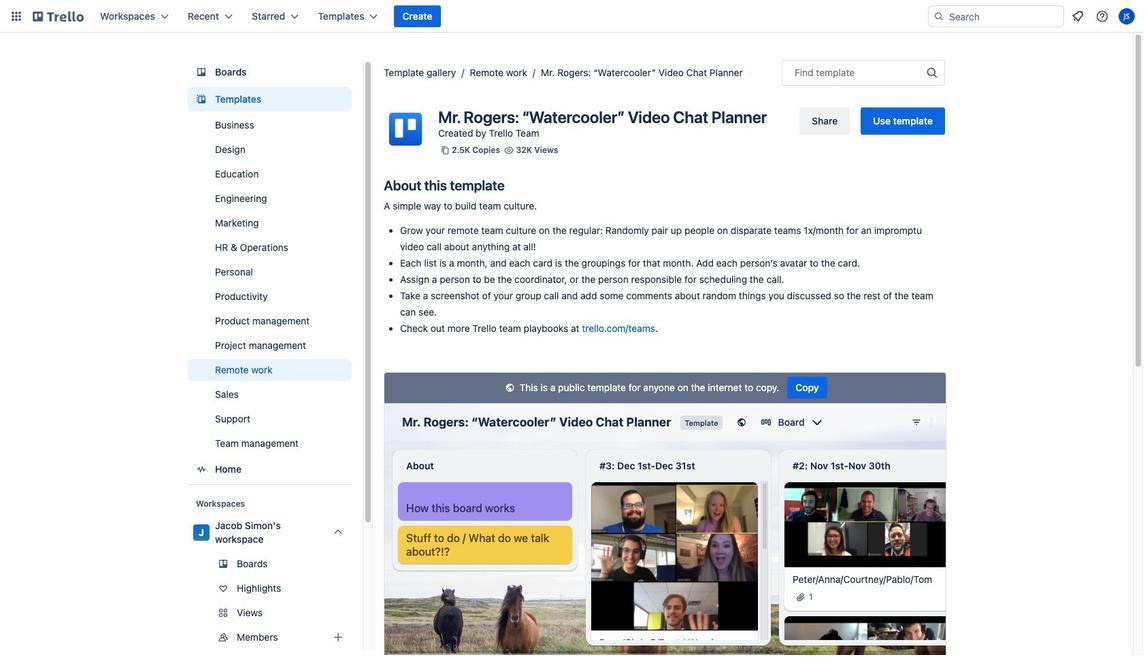 Task type: describe. For each thing, give the bounding box(es) containing it.
add image
[[330, 630, 346, 646]]

search image
[[934, 11, 945, 22]]

template board image
[[193, 91, 210, 108]]

Search field
[[945, 6, 1064, 27]]

board image
[[193, 64, 210, 80]]

trello team image
[[384, 108, 427, 151]]

home image
[[193, 461, 210, 478]]



Task type: vqa. For each thing, say whether or not it's contained in the screenshot.
right 'Card'
no



Task type: locate. For each thing, give the bounding box(es) containing it.
primary element
[[0, 0, 1144, 33]]

forward image
[[349, 605, 366, 621], [349, 630, 366, 646]]

2 forward image from the top
[[349, 630, 366, 646]]

None field
[[782, 60, 945, 86]]

0 vertical spatial forward image
[[349, 605, 366, 621]]

back to home image
[[33, 5, 84, 27]]

jacob simon (jacobsimon16) image
[[1119, 8, 1135, 25]]

1 forward image from the top
[[349, 605, 366, 621]]

0 notifications image
[[1070, 8, 1086, 25]]

open information menu image
[[1096, 10, 1109, 23]]

1 vertical spatial forward image
[[349, 630, 366, 646]]



